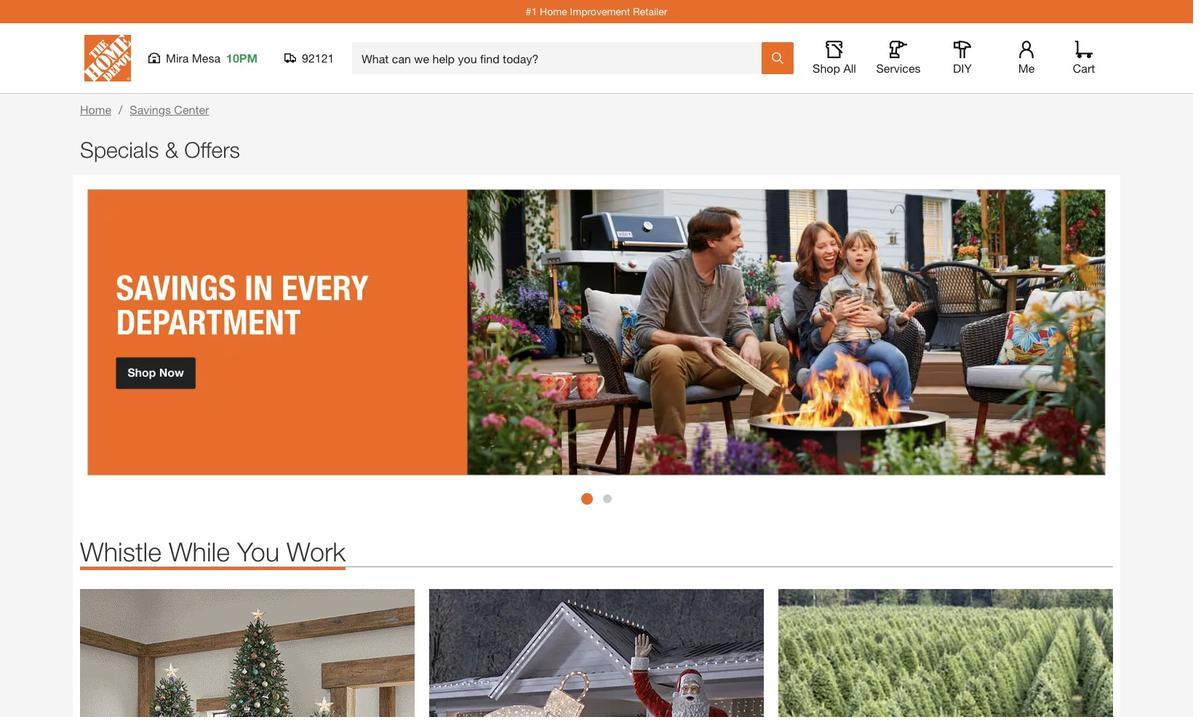 Task type: vqa. For each thing, say whether or not it's contained in the screenshot.
with
no



Task type: describe. For each thing, give the bounding box(es) containing it.
home link
[[80, 103, 111, 116]]

savings in every department image
[[87, 189, 1106, 476]]

mesa
[[192, 51, 220, 65]]

cart link
[[1068, 41, 1100, 76]]

work
[[287, 536, 346, 568]]

center
[[174, 103, 209, 116]]

&
[[165, 137, 178, 162]]

you
[[237, 536, 279, 568]]

1 horizontal spatial home
[[540, 5, 567, 17]]

shop
[[813, 61, 840, 75]]

me button
[[1003, 41, 1050, 76]]

savings center link
[[130, 103, 209, 116]]

savings
[[130, 103, 171, 116]]

mira
[[166, 51, 189, 65]]

92121
[[302, 51, 334, 65]]

#1 home improvement retailer
[[526, 5, 667, 17]]

92121 button
[[284, 51, 335, 65]]

the home depot logo image
[[84, 35, 131, 81]]

2  image from the left
[[429, 590, 764, 717]]

diy
[[953, 61, 972, 75]]

whistle while you work
[[80, 536, 346, 568]]

retailer
[[633, 5, 667, 17]]

improvement
[[570, 5, 630, 17]]

while
[[169, 536, 230, 568]]

0 horizontal spatial home
[[80, 103, 111, 116]]

mira mesa 10pm
[[166, 51, 258, 65]]

shop all button
[[811, 41, 858, 76]]

offers
[[184, 137, 240, 162]]



Task type: locate. For each thing, give the bounding box(es) containing it.
services
[[876, 61, 921, 75]]

What can we help you find today? search field
[[362, 43, 761, 73]]

10pm
[[226, 51, 258, 65]]

1 vertical spatial home
[[80, 103, 111, 116]]

cart
[[1073, 61, 1095, 75]]

all
[[844, 61, 856, 75]]

3  image from the left
[[778, 590, 1113, 717]]

#1
[[526, 5, 537, 17]]

0 vertical spatial home
[[540, 5, 567, 17]]

shop all
[[813, 61, 856, 75]]

home
[[540, 5, 567, 17], [80, 103, 111, 116]]

2 horizontal spatial  image
[[778, 590, 1113, 717]]

0 horizontal spatial  image
[[80, 590, 415, 717]]

specials & offers
[[80, 137, 240, 162]]

services button
[[875, 41, 922, 76]]

specials
[[80, 137, 159, 162]]

diy button
[[939, 41, 986, 76]]

home up "specials"
[[80, 103, 111, 116]]

 image
[[80, 590, 415, 717], [429, 590, 764, 717], [778, 590, 1113, 717]]

savings center
[[130, 103, 209, 116]]

1  image from the left
[[80, 590, 415, 717]]

1 horizontal spatial  image
[[429, 590, 764, 717]]

whistle
[[80, 536, 161, 568]]

home right '#1'
[[540, 5, 567, 17]]

me
[[1018, 61, 1035, 75]]



